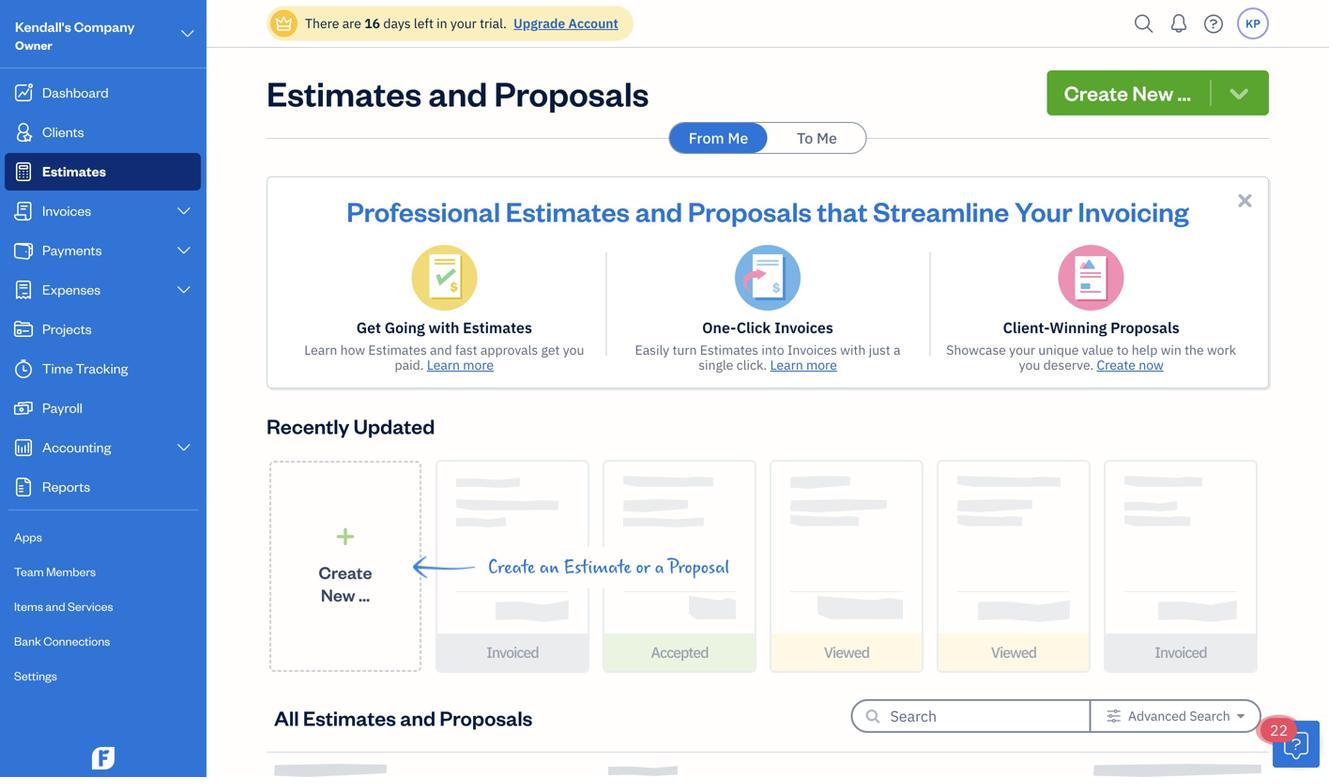 Task type: describe. For each thing, give the bounding box(es) containing it.
there
[[305, 15, 339, 32]]

all
[[274, 705, 299, 731]]

22 button
[[1261, 718, 1320, 768]]

kp button
[[1237, 8, 1269, 39]]

just
[[869, 341, 891, 359]]

get
[[356, 318, 381, 337]]

… inside create new …
[[359, 584, 370, 606]]

search
[[1190, 707, 1230, 725]]

professional estimates and proposals that streamline your invoicing
[[347, 193, 1189, 229]]

items and services
[[14, 598, 113, 614]]

clients link
[[5, 114, 201, 151]]

help
[[1132, 341, 1158, 359]]

get going with estimates image
[[411, 245, 477, 311]]

create new … button for create an estimate or a proposal
[[269, 461, 422, 672]]

payroll link
[[5, 390, 201, 427]]

projects link
[[5, 311, 201, 348]]

unique
[[1039, 341, 1079, 359]]

services
[[68, 598, 113, 614]]

expense image
[[12, 281, 35, 299]]

1 horizontal spatial create new …
[[1064, 79, 1191, 106]]

winning
[[1050, 318, 1107, 337]]

clients
[[42, 123, 84, 140]]

chart image
[[12, 438, 35, 457]]

notifications image
[[1164, 5, 1194, 42]]

2 invoiced from the left
[[1155, 643, 1207, 662]]

time tracking
[[42, 359, 128, 377]]

there are 16 days left in your trial. upgrade account
[[305, 15, 618, 32]]

apps
[[14, 529, 42, 544]]

advanced
[[1128, 707, 1187, 725]]

team
[[14, 564, 44, 579]]

tracking
[[76, 359, 128, 377]]

streamline
[[873, 193, 1009, 229]]

estimates link
[[5, 153, 201, 191]]

easily
[[635, 341, 669, 359]]

settings link
[[5, 660, 201, 693]]

search image
[[1129, 10, 1159, 38]]

me for from me
[[728, 128, 748, 148]]

professional
[[347, 193, 500, 229]]

and inside "learn how estimates and fast approvals get you paid."
[[430, 341, 452, 359]]

you inside "learn how estimates and fast approvals get you paid."
[[563, 341, 584, 359]]

apps link
[[5, 521, 201, 554]]

paid.
[[395, 356, 424, 374]]

get
[[541, 341, 560, 359]]

showcase your unique value to help win the work you deserve.
[[947, 341, 1236, 374]]

that
[[817, 193, 868, 229]]

estimate image
[[12, 162, 35, 181]]

client-
[[1003, 318, 1050, 337]]

plus image
[[335, 527, 356, 546]]

client-winning proposals
[[1003, 318, 1180, 337]]

now
[[1139, 356, 1164, 374]]

how
[[340, 341, 365, 359]]

payments link
[[5, 232, 201, 269]]

and inside 'items and services' "link"
[[45, 598, 65, 614]]

you inside showcase your unique value to help win the work you deserve.
[[1019, 356, 1040, 374]]

account
[[568, 15, 618, 32]]

learn how estimates and fast approvals get you paid.
[[304, 341, 584, 374]]

items
[[14, 598, 43, 614]]

expenses
[[42, 280, 101, 298]]

create an estimate or a proposal
[[488, 558, 730, 578]]

upgrade
[[514, 15, 565, 32]]

estimate
[[564, 558, 631, 578]]

chevron large down image for accounting
[[175, 440, 192, 455]]

the
[[1185, 341, 1204, 359]]

your
[[1015, 193, 1073, 229]]

one-click invoices image
[[735, 245, 801, 311]]

from
[[689, 128, 724, 148]]

0 vertical spatial new
[[1132, 79, 1174, 106]]

kp
[[1246, 16, 1261, 31]]

advanced search
[[1128, 707, 1230, 725]]

in
[[437, 15, 447, 32]]

fast
[[455, 341, 477, 359]]

from me link
[[670, 123, 767, 153]]

bank connections link
[[5, 625, 201, 658]]

main element
[[0, 0, 253, 777]]

estimates inside "learn how estimates and fast approvals get you paid."
[[368, 341, 427, 359]]

chevron large down image for expenses
[[175, 283, 192, 298]]

into
[[762, 341, 784, 359]]

payment image
[[12, 241, 35, 260]]

with inside easily turn estimates into invoices with just a single click.
[[840, 341, 866, 359]]

create now
[[1097, 356, 1164, 374]]

report image
[[12, 478, 35, 497]]

freshbooks image
[[88, 747, 118, 770]]

a inside easily turn estimates into invoices with just a single click.
[[894, 341, 901, 359]]

company
[[74, 17, 135, 35]]

kendall's company owner
[[15, 17, 135, 53]]

items and services link
[[5, 590, 201, 623]]

chevron large down image
[[175, 204, 192, 219]]

accounting link
[[5, 429, 201, 467]]

reports
[[42, 477, 90, 495]]

to me
[[797, 128, 837, 148]]

Search text field
[[890, 701, 1059, 731]]

going
[[385, 318, 425, 337]]

learn for get going with estimates
[[427, 356, 460, 374]]



Task type: locate. For each thing, give the bounding box(es) containing it.
to me link
[[768, 123, 866, 153]]

create new … button for estimates and proposals
[[1047, 70, 1269, 115]]

and
[[428, 70, 488, 115], [635, 193, 683, 229], [430, 341, 452, 359], [45, 598, 65, 614], [400, 705, 436, 731]]

project image
[[12, 320, 35, 339]]

settings image
[[1106, 709, 1122, 724]]

22
[[1270, 721, 1288, 740]]

time tracking link
[[5, 350, 201, 388]]

2 me from the left
[[817, 128, 837, 148]]

recently
[[267, 413, 350, 439]]

learn more down one-click invoices
[[770, 356, 837, 374]]

0 horizontal spatial new
[[321, 584, 355, 606]]

more for with
[[463, 356, 494, 374]]

learn right paid. in the left of the page
[[427, 356, 460, 374]]

2 learn more from the left
[[770, 356, 837, 374]]

0 horizontal spatial your
[[451, 15, 477, 32]]

new down plus icon
[[321, 584, 355, 606]]

resource center badge image
[[1273, 721, 1320, 768]]

2 vertical spatial invoices
[[787, 341, 837, 359]]

team members link
[[5, 556, 201, 589]]

learn inside "learn how estimates and fast approvals get you paid."
[[304, 341, 337, 359]]

team members
[[14, 564, 96, 579]]

accounting
[[42, 438, 111, 456]]

1 vertical spatial invoices
[[775, 318, 833, 337]]

0 vertical spatial a
[[894, 341, 901, 359]]

1 horizontal spatial learn more
[[770, 356, 837, 374]]

0 vertical spatial invoices
[[42, 201, 91, 219]]

1 horizontal spatial more
[[806, 356, 837, 374]]

0 horizontal spatial learn
[[304, 341, 337, 359]]

single
[[699, 356, 734, 374]]

chevron large down image for payments
[[175, 243, 192, 258]]

your down client-
[[1009, 341, 1035, 359]]

create new … down the search icon
[[1064, 79, 1191, 106]]

me right 'from'
[[728, 128, 748, 148]]

2 horizontal spatial learn
[[770, 356, 803, 374]]

me
[[728, 128, 748, 148], [817, 128, 837, 148]]

learn right click.
[[770, 356, 803, 374]]

new down the search icon
[[1132, 79, 1174, 106]]

new inside create new …
[[321, 584, 355, 606]]

kendall's
[[15, 17, 71, 35]]

0 horizontal spatial create new …
[[319, 561, 372, 606]]

projects
[[42, 320, 92, 337]]

upgrade account link
[[510, 15, 618, 32]]

learn for one-click invoices
[[770, 356, 803, 374]]

0 vertical spatial with
[[429, 318, 459, 337]]

work
[[1207, 341, 1236, 359]]

with
[[429, 318, 459, 337], [840, 341, 866, 359]]

one-click invoices
[[702, 318, 833, 337]]

all estimates and proposals
[[274, 705, 533, 731]]

easily turn estimates into invoices with just a single click.
[[635, 341, 901, 374]]

your
[[451, 15, 477, 32], [1009, 341, 1035, 359]]

learn more for with
[[427, 356, 494, 374]]

me for to me
[[817, 128, 837, 148]]

more for invoices
[[806, 356, 837, 374]]

days
[[383, 15, 411, 32]]

client image
[[12, 123, 35, 142]]

1 vertical spatial with
[[840, 341, 866, 359]]

chevron large down image inside payments "link"
[[175, 243, 192, 258]]

invoices up into
[[775, 318, 833, 337]]

estimates inside easily turn estimates into invoices with just a single click.
[[700, 341, 759, 359]]

you down client-
[[1019, 356, 1040, 374]]

dashboard
[[42, 83, 109, 101]]

1 more from the left
[[463, 356, 494, 374]]

1 horizontal spatial create new … button
[[1047, 70, 1269, 115]]

2 more from the left
[[806, 356, 837, 374]]

1 horizontal spatial new
[[1132, 79, 1174, 106]]

1 vertical spatial create new …
[[319, 561, 372, 606]]

left
[[414, 15, 434, 32]]

dashboard image
[[12, 84, 35, 102]]

invoices right into
[[787, 341, 837, 359]]

1 horizontal spatial learn
[[427, 356, 460, 374]]

reports link
[[5, 468, 201, 506]]

new
[[1132, 79, 1174, 106], [321, 584, 355, 606]]

1 horizontal spatial your
[[1009, 341, 1035, 359]]

estimates inside main element
[[42, 162, 106, 180]]

bank connections
[[14, 633, 110, 649]]

to
[[1117, 341, 1129, 359]]

showcase
[[947, 341, 1006, 359]]

dashboard link
[[5, 74, 201, 112]]

with up "learn how estimates and fast approvals get you paid."
[[429, 318, 459, 337]]

invoiced
[[486, 643, 539, 662], [1155, 643, 1207, 662]]

1 horizontal spatial you
[[1019, 356, 1040, 374]]

learn more down get going with estimates at the top
[[427, 356, 494, 374]]

0 horizontal spatial with
[[429, 318, 459, 337]]

create new … button
[[1047, 70, 1269, 115], [269, 461, 422, 672]]

more
[[463, 356, 494, 374], [806, 356, 837, 374]]

turn
[[673, 341, 697, 359]]

more right into
[[806, 356, 837, 374]]

a right just at top right
[[894, 341, 901, 359]]

timer image
[[12, 360, 35, 378]]

invoices link
[[5, 192, 201, 230]]

are
[[342, 15, 361, 32]]

one-
[[702, 318, 737, 337]]

payroll
[[42, 399, 83, 416]]

payments
[[42, 241, 102, 259]]

me inside to me link
[[817, 128, 837, 148]]

money image
[[12, 399, 35, 418]]

learn more for invoices
[[770, 356, 837, 374]]

your right in on the top
[[451, 15, 477, 32]]

0 horizontal spatial invoiced
[[486, 643, 539, 662]]

0 horizontal spatial me
[[728, 128, 748, 148]]

0 vertical spatial your
[[451, 15, 477, 32]]

0 horizontal spatial create new … button
[[269, 461, 422, 672]]

invoices up payments
[[42, 201, 91, 219]]

learn more
[[427, 356, 494, 374], [770, 356, 837, 374]]

1 me from the left
[[728, 128, 748, 148]]

0 horizontal spatial a
[[655, 558, 664, 578]]

1 vertical spatial your
[[1009, 341, 1035, 359]]

0 vertical spatial …
[[1178, 79, 1191, 106]]

0 horizontal spatial viewed
[[824, 643, 869, 662]]

0 vertical spatial create new … button
[[1047, 70, 1269, 115]]

an
[[540, 558, 559, 578]]

approvals
[[481, 341, 538, 359]]

1 learn more from the left
[[427, 356, 494, 374]]

you right get
[[563, 341, 584, 359]]

me right to on the right top of the page
[[817, 128, 837, 148]]

a right or
[[655, 558, 664, 578]]

1 vertical spatial create new … button
[[269, 461, 422, 672]]

1 horizontal spatial …
[[1178, 79, 1191, 106]]

1 vertical spatial a
[[655, 558, 664, 578]]

0 horizontal spatial you
[[563, 341, 584, 359]]

more down get going with estimates at the top
[[463, 356, 494, 374]]

updated
[[354, 413, 435, 439]]

owner
[[15, 37, 52, 53]]

expenses link
[[5, 271, 201, 309]]

trial.
[[480, 15, 507, 32]]

invoice image
[[12, 202, 35, 221]]

create
[[1064, 79, 1128, 106], [1097, 356, 1136, 374], [488, 558, 535, 578], [319, 561, 372, 583]]

crown image
[[274, 14, 294, 33]]

invoices inside 'link'
[[42, 201, 91, 219]]

client-winning proposals image
[[1059, 245, 1124, 311]]

0 horizontal spatial learn more
[[427, 356, 494, 374]]

1 horizontal spatial a
[[894, 341, 901, 359]]

1 horizontal spatial viewed
[[991, 643, 1036, 662]]

or
[[636, 558, 650, 578]]

invoicing
[[1078, 193, 1189, 229]]

1 horizontal spatial invoiced
[[1155, 643, 1207, 662]]

your inside showcase your unique value to help win the work you deserve.
[[1009, 341, 1035, 359]]

members
[[46, 564, 96, 579]]

estimates and proposals
[[267, 70, 649, 115]]

close image
[[1234, 190, 1256, 211]]

click
[[737, 318, 771, 337]]

viewed
[[824, 643, 869, 662], [991, 643, 1036, 662]]

chevrondown image
[[1226, 80, 1252, 106]]

you
[[563, 341, 584, 359], [1019, 356, 1040, 374]]

2 viewed from the left
[[991, 643, 1036, 662]]

0 horizontal spatial more
[[463, 356, 494, 374]]

to
[[797, 128, 813, 148]]

1 horizontal spatial me
[[817, 128, 837, 148]]

1 vertical spatial …
[[359, 584, 370, 606]]

go to help image
[[1199, 10, 1229, 38]]

1 viewed from the left
[[824, 643, 869, 662]]

deserve.
[[1044, 356, 1094, 374]]

1 invoiced from the left
[[486, 643, 539, 662]]

proposal
[[669, 558, 730, 578]]

settings
[[14, 668, 57, 683]]

win
[[1161, 341, 1182, 359]]

recently updated
[[267, 413, 435, 439]]

chevron large down image
[[179, 23, 196, 45], [175, 243, 192, 258], [175, 283, 192, 298], [175, 440, 192, 455]]

learn left how
[[304, 341, 337, 359]]

invoices inside easily turn estimates into invoices with just a single click.
[[787, 341, 837, 359]]

me inside from me link
[[728, 128, 748, 148]]

value
[[1082, 341, 1114, 359]]

caretdown image
[[1237, 709, 1245, 724]]

bank
[[14, 633, 41, 649]]

1 vertical spatial new
[[321, 584, 355, 606]]

invoices
[[42, 201, 91, 219], [775, 318, 833, 337], [787, 341, 837, 359]]

create new … down plus icon
[[319, 561, 372, 606]]

0 vertical spatial create new …
[[1064, 79, 1191, 106]]

0 horizontal spatial …
[[359, 584, 370, 606]]

connections
[[43, 633, 110, 649]]

1 horizontal spatial with
[[840, 341, 866, 359]]

with left just at top right
[[840, 341, 866, 359]]



Task type: vqa. For each thing, say whether or not it's contained in the screenshot.
Learn more to the right
yes



